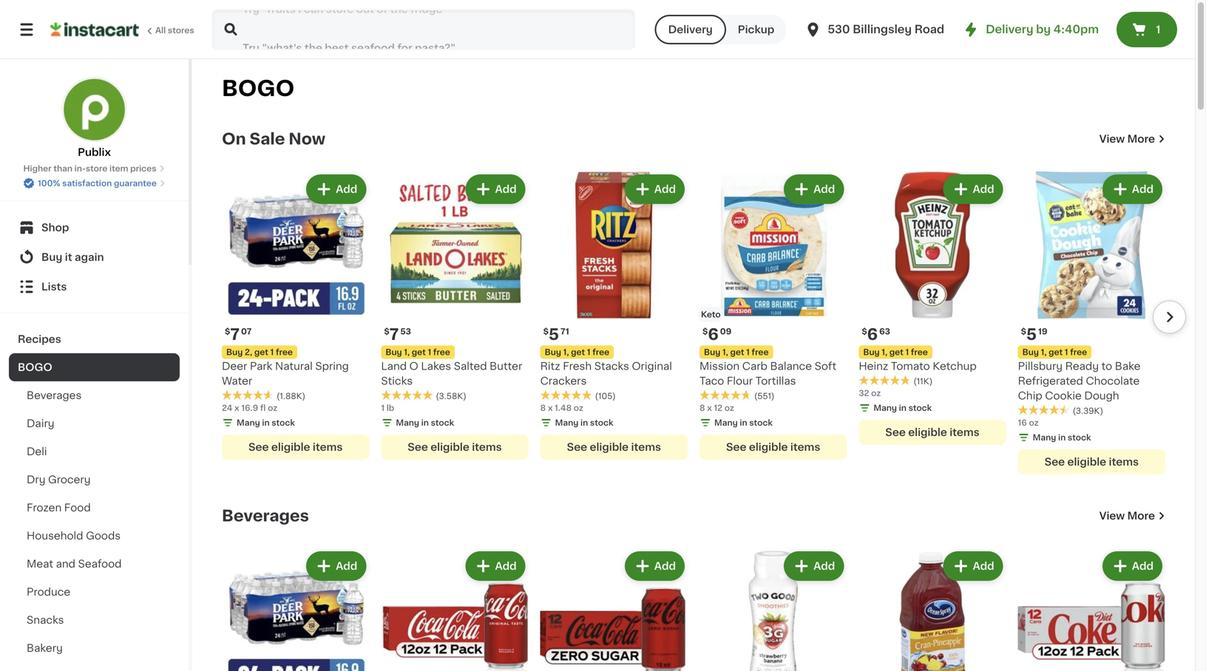 Task type: describe. For each thing, give the bounding box(es) containing it.
buy for land o lakes salted butter sticks
[[386, 348, 402, 357]]

frozen food link
[[9, 494, 180, 522]]

guarantee
[[114, 179, 157, 188]]

530 billingsley road
[[828, 24, 945, 35]]

see eligible items button for natural
[[222, 435, 369, 460]]

view more link for on sale now
[[1100, 132, 1166, 147]]

again
[[75, 252, 104, 263]]

1 horizontal spatial bogo
[[222, 78, 295, 99]]

free for balance
[[752, 348, 769, 357]]

chip
[[1019, 391, 1043, 401]]

see for mission carb balance soft taco flour tortillas
[[727, 442, 747, 453]]

eligible for ketchup
[[909, 428, 948, 438]]

deli
[[27, 447, 47, 457]]

buy 1, get 1 free for o
[[386, 348, 451, 357]]

on
[[222, 131, 246, 147]]

service type group
[[655, 15, 787, 44]]

24
[[222, 404, 233, 412]]

salted
[[454, 361, 487, 372]]

snacks link
[[9, 607, 180, 635]]

1 vertical spatial beverages
[[222, 509, 309, 524]]

chocolate
[[1087, 376, 1141, 387]]

park
[[250, 361, 273, 372]]

in for park
[[262, 419, 270, 427]]

$ for heinz tomato ketchup
[[862, 328, 868, 336]]

pillsbury
[[1019, 361, 1063, 372]]

$ for deer park natural spring water
[[225, 328, 230, 336]]

frozen
[[27, 503, 62, 514]]

shop link
[[9, 213, 180, 243]]

free for natural
[[276, 348, 293, 357]]

produce link
[[9, 579, 180, 607]]

1, for heinz
[[882, 348, 888, 357]]

4:40pm
[[1054, 24, 1100, 35]]

by
[[1037, 24, 1052, 35]]

in for carb
[[740, 419, 748, 427]]

2,
[[245, 348, 252, 357]]

ritz fresh stacks original crackers
[[541, 361, 673, 387]]

$ for pillsbury ready to bake refrigerated chocolate chip cookie dough
[[1022, 328, 1027, 336]]

see eligible items button for stacks
[[541, 435, 688, 460]]

stock for natural
[[272, 419, 295, 427]]

many in stock for fresh
[[555, 419, 614, 427]]

$ for ritz fresh stacks original crackers
[[544, 328, 549, 336]]

many in stock for tomato
[[874, 404, 933, 412]]

taco
[[700, 376, 725, 387]]

ketchup
[[933, 361, 977, 372]]

oz right 16
[[1030, 419, 1039, 427]]

buy for deer park natural spring water
[[226, 348, 243, 357]]

(3.39k)
[[1073, 407, 1104, 415]]

530 billingsley road button
[[805, 9, 945, 50]]

original
[[632, 361, 673, 372]]

many in stock for ready
[[1034, 434, 1092, 442]]

1 for land o lakes salted butter sticks
[[428, 348, 432, 357]]

publix link
[[62, 77, 127, 160]]

land o lakes salted butter sticks
[[381, 361, 523, 387]]

buy 2, get 1 free
[[226, 348, 293, 357]]

o
[[410, 361, 419, 372]]

carb
[[743, 361, 768, 372]]

bake
[[1116, 361, 1141, 372]]

than
[[54, 165, 72, 173]]

and
[[56, 559, 75, 570]]

view more for beverages
[[1100, 511, 1156, 522]]

eligible for stacks
[[590, 442, 629, 453]]

tortillas
[[756, 376, 797, 387]]

1 for heinz tomato ketchup
[[906, 348, 910, 357]]

1 lb
[[381, 404, 395, 412]]

many for ritz fresh stacks original crackers
[[555, 419, 579, 427]]

meat
[[27, 559, 53, 570]]

snacks
[[27, 616, 64, 626]]

bogo link
[[9, 354, 180, 382]]

x for 7
[[235, 404, 239, 412]]

all stores
[[155, 26, 194, 34]]

shop
[[41, 223, 69, 233]]

higher
[[23, 165, 52, 173]]

see for land o lakes salted butter sticks
[[408, 442, 428, 453]]

lb
[[387, 404, 395, 412]]

all stores link
[[50, 9, 195, 50]]

(11k)
[[914, 378, 933, 386]]

household
[[27, 531, 83, 542]]

get for carb
[[731, 348, 745, 357]]

100%
[[38, 179, 60, 188]]

eligible for lakes
[[431, 442, 470, 453]]

63
[[880, 328, 891, 336]]

$ for mission carb balance soft taco flour tortillas
[[703, 328, 708, 336]]

higher than in-store item prices link
[[23, 163, 165, 175]]

eligible for to
[[1068, 457, 1107, 468]]

item carousel region
[[201, 166, 1187, 484]]

fl
[[260, 404, 266, 412]]

dry grocery link
[[9, 466, 180, 494]]

pillsbury ready to bake refrigerated chocolate chip cookie dough
[[1019, 361, 1141, 401]]

16
[[1019, 419, 1028, 427]]

see for heinz tomato ketchup
[[886, 428, 906, 438]]

food
[[64, 503, 91, 514]]

oz right '12'
[[725, 404, 735, 412]]

eligible for balance
[[750, 442, 788, 453]]

grocery
[[48, 475, 91, 485]]

09
[[721, 328, 732, 336]]

1 vertical spatial beverages link
[[222, 508, 309, 525]]

delivery by 4:40pm link
[[963, 21, 1100, 38]]

x for 6
[[708, 404, 712, 412]]

see eligible items for natural
[[249, 442, 343, 453]]

6 for heinz
[[868, 327, 878, 342]]

16 oz
[[1019, 419, 1039, 427]]

spring
[[315, 361, 349, 372]]

100% satisfaction guarantee
[[38, 179, 157, 188]]

in for fresh
[[581, 419, 588, 427]]

pickup
[[738, 24, 775, 35]]

flour
[[727, 376, 753, 387]]

ready
[[1066, 361, 1100, 372]]

dry grocery
[[27, 475, 91, 485]]

in-
[[74, 165, 86, 173]]

7 for land
[[390, 327, 399, 342]]

buy 1, get 1 free for ready
[[1023, 348, 1088, 357]]

it
[[65, 252, 72, 263]]

now
[[289, 131, 326, 147]]

see for ritz fresh stacks original crackers
[[567, 442, 588, 453]]

$ 6 63
[[862, 327, 891, 342]]

8 x 12 oz
[[700, 404, 735, 412]]

billingsley
[[853, 24, 912, 35]]

1 for pillsbury ready to bake refrigerated chocolate chip cookie dough
[[1065, 348, 1069, 357]]

1 for mission carb balance soft taco flour tortillas
[[747, 348, 750, 357]]

prices
[[130, 165, 157, 173]]

stock for balance
[[750, 419, 773, 427]]

items for ritz fresh stacks original crackers
[[632, 442, 662, 453]]

deli link
[[9, 438, 180, 466]]

stock for to
[[1068, 434, 1092, 442]]

items for mission carb balance soft taco flour tortillas
[[791, 442, 821, 453]]

8 for 5
[[541, 404, 546, 412]]

many for heinz tomato ketchup
[[874, 404, 898, 412]]

8 for 6
[[700, 404, 706, 412]]

household goods link
[[9, 522, 180, 551]]

buy 1, get 1 free for carb
[[704, 348, 769, 357]]

lists
[[41, 282, 67, 292]]

stacks
[[595, 361, 630, 372]]

get for ready
[[1049, 348, 1063, 357]]

0 vertical spatial beverages link
[[9, 382, 180, 410]]

get for tomato
[[890, 348, 904, 357]]

higher than in-store item prices
[[23, 165, 157, 173]]



Task type: locate. For each thing, give the bounding box(es) containing it.
see eligible items button for to
[[1019, 450, 1166, 475]]

see eligible items for ketchup
[[886, 428, 980, 438]]

see eligible items down (11k) on the right of the page
[[886, 428, 980, 438]]

1 horizontal spatial 6
[[868, 327, 878, 342]]

see eligible items button down (551)
[[700, 435, 848, 460]]

many down 32 oz
[[874, 404, 898, 412]]

19
[[1039, 328, 1048, 336]]

1 view from the top
[[1100, 134, 1126, 144]]

tomato
[[892, 361, 931, 372]]

(105)
[[595, 392, 616, 401]]

1 horizontal spatial 7
[[390, 327, 399, 342]]

eligible down "(1.88k)" at left
[[271, 442, 310, 453]]

2 $ from the left
[[703, 328, 708, 336]]

in for o
[[422, 419, 429, 427]]

5 free from the left
[[912, 348, 929, 357]]

bogo down recipes on the left
[[18, 363, 52, 373]]

see eligible items down (3.39k)
[[1045, 457, 1140, 468]]

5 for pillsbury
[[1027, 327, 1037, 342]]

5 get from the left
[[890, 348, 904, 357]]

bakery
[[27, 644, 63, 654]]

see eligible items button for ketchup
[[859, 420, 1007, 445]]

0 vertical spatial view more
[[1100, 134, 1156, 144]]

soft
[[815, 361, 837, 372]]

sale
[[250, 131, 285, 147]]

eligible down (3.58k)
[[431, 442, 470, 453]]

1 vertical spatial view
[[1100, 511, 1126, 522]]

view more link
[[1100, 132, 1166, 147], [1100, 509, 1166, 524]]

2 7 from the left
[[390, 327, 399, 342]]

get for o
[[412, 348, 426, 357]]

2 view more link from the top
[[1100, 509, 1166, 524]]

stock for stacks
[[590, 419, 614, 427]]

delivery
[[986, 24, 1034, 35], [669, 24, 713, 35]]

see eligible items for stacks
[[567, 442, 662, 453]]

delivery inside delivery by 4:40pm link
[[986, 24, 1034, 35]]

goods
[[86, 531, 121, 542]]

1, for ritz
[[564, 348, 569, 357]]

delivery left by
[[986, 24, 1034, 35]]

product group
[[222, 172, 369, 460], [381, 172, 529, 460], [541, 172, 688, 460], [700, 172, 848, 460], [859, 172, 1007, 445], [1019, 172, 1166, 475], [222, 549, 369, 672], [381, 549, 529, 672], [541, 549, 688, 672], [700, 549, 848, 672], [859, 549, 1007, 672], [1019, 549, 1166, 672]]

3 get from the left
[[412, 348, 426, 357]]

buy 1, get 1 free for fresh
[[545, 348, 610, 357]]

view for beverages
[[1100, 511, 1126, 522]]

3 free from the left
[[434, 348, 451, 357]]

free up ready
[[1071, 348, 1088, 357]]

5 buy 1, get 1 free from the left
[[1023, 348, 1088, 357]]

$ inside $ 6 63
[[862, 328, 868, 336]]

many in stock down (3.58k)
[[396, 419, 454, 427]]

1 $ from the left
[[225, 328, 230, 336]]

add button
[[308, 176, 365, 203], [467, 176, 524, 203], [627, 176, 684, 203], [786, 176, 843, 203], [945, 176, 1002, 203], [1105, 176, 1162, 203], [308, 553, 365, 580], [467, 553, 524, 580], [627, 553, 684, 580], [786, 553, 843, 580], [945, 553, 1002, 580], [1105, 553, 1162, 580]]

delivery left "pickup"
[[669, 24, 713, 35]]

3 $ from the left
[[384, 328, 390, 336]]

1, for pillsbury
[[1042, 348, 1047, 357]]

items for land o lakes salted butter sticks
[[472, 442, 502, 453]]

7 left 07
[[230, 327, 240, 342]]

get for fresh
[[571, 348, 585, 357]]

view
[[1100, 134, 1126, 144], [1100, 511, 1126, 522]]

many for mission carb balance soft taco flour tortillas
[[715, 419, 738, 427]]

stock down "(1.88k)" at left
[[272, 419, 295, 427]]

see eligible items down (551)
[[727, 442, 821, 453]]

1 inside button
[[1157, 24, 1161, 35]]

$ inside "$ 5 71"
[[544, 328, 549, 336]]

x left '12'
[[708, 404, 712, 412]]

free for ketchup
[[912, 348, 929, 357]]

heinz tomato ketchup
[[859, 361, 977, 372]]

in down "8 x 1.48 oz"
[[581, 419, 588, 427]]

2 horizontal spatial x
[[708, 404, 712, 412]]

many in stock down 1.48
[[555, 419, 614, 427]]

many down 1.48
[[555, 419, 579, 427]]

$ inside $ 5 19
[[1022, 328, 1027, 336]]

in for ready
[[1059, 434, 1067, 442]]

many down 24 x 16.9 fl oz
[[237, 419, 260, 427]]

bakery link
[[9, 635, 180, 663]]

store
[[86, 165, 108, 173]]

1 vertical spatial bogo
[[18, 363, 52, 373]]

3 buy 1, get 1 free from the left
[[545, 348, 610, 357]]

32 oz
[[859, 389, 882, 398]]

view for on sale now
[[1100, 134, 1126, 144]]

see eligible items button for balance
[[700, 435, 848, 460]]

1, up "mission" in the bottom right of the page
[[723, 348, 729, 357]]

see eligible items
[[886, 428, 980, 438], [249, 442, 343, 453], [727, 442, 821, 453], [408, 442, 502, 453], [567, 442, 662, 453], [1045, 457, 1140, 468]]

ritz
[[541, 361, 561, 372]]

get up the tomato
[[890, 348, 904, 357]]

see eligible items for lakes
[[408, 442, 502, 453]]

see eligible items down (3.58k)
[[408, 442, 502, 453]]

many for pillsbury ready to bake refrigerated chocolate chip cookie dough
[[1034, 434, 1057, 442]]

free up natural
[[276, 348, 293, 357]]

16.9
[[241, 404, 258, 412]]

in down flour
[[740, 419, 748, 427]]

5 for ritz
[[549, 327, 559, 342]]

view more
[[1100, 134, 1156, 144], [1100, 511, 1156, 522]]

free up the stacks
[[593, 348, 610, 357]]

1 horizontal spatial delivery
[[986, 24, 1034, 35]]

items for heinz tomato ketchup
[[950, 428, 980, 438]]

4 get from the left
[[571, 348, 585, 357]]

Search field
[[213, 10, 635, 49]]

bogo up sale
[[222, 78, 295, 99]]

view more for on sale now
[[1100, 134, 1156, 144]]

seafood
[[78, 559, 122, 570]]

6 left 09
[[708, 327, 719, 342]]

0 horizontal spatial 6
[[708, 327, 719, 342]]

1 horizontal spatial 5
[[1027, 327, 1037, 342]]

$ left the 53
[[384, 328, 390, 336]]

frozen food
[[27, 503, 91, 514]]

0 horizontal spatial 7
[[230, 327, 240, 342]]

1 for ritz fresh stacks original crackers
[[587, 348, 591, 357]]

produce
[[27, 588, 70, 598]]

get right 2,
[[254, 348, 269, 357]]

view more link for beverages
[[1100, 509, 1166, 524]]

dry
[[27, 475, 45, 485]]

2 buy 1, get 1 free from the left
[[386, 348, 451, 357]]

deer park natural spring water
[[222, 361, 349, 387]]

see down sticks
[[408, 442, 428, 453]]

$ 5 71
[[544, 327, 570, 342]]

free for stacks
[[593, 348, 610, 357]]

delivery inside delivery button
[[669, 24, 713, 35]]

0 vertical spatial beverages
[[27, 391, 82, 401]]

0 horizontal spatial 8
[[541, 404, 546, 412]]

meat and seafood link
[[9, 551, 180, 579]]

530
[[828, 24, 851, 35]]

many down sticks
[[396, 419, 420, 427]]

buy 1, get 1 free up o
[[386, 348, 451, 357]]

8 left 1.48
[[541, 404, 546, 412]]

$ inside $ 7 53
[[384, 328, 390, 336]]

4 $ from the left
[[544, 328, 549, 336]]

0 vertical spatial bogo
[[222, 78, 295, 99]]

2 6 from the left
[[868, 327, 878, 342]]

4 buy 1, get 1 free from the left
[[864, 348, 929, 357]]

dairy
[[27, 419, 54, 429]]

buy for ritz fresh stacks original crackers
[[545, 348, 562, 357]]

buy 1, get 1 free for tomato
[[864, 348, 929, 357]]

buy for heinz tomato ketchup
[[864, 348, 880, 357]]

3 x from the left
[[548, 404, 553, 412]]

1 get from the left
[[254, 348, 269, 357]]

buy 1, get 1 free up "mission" in the bottom right of the page
[[704, 348, 769, 357]]

71
[[561, 328, 570, 336]]

items for deer park natural spring water
[[313, 442, 343, 453]]

1 horizontal spatial beverages link
[[222, 508, 309, 525]]

1 1, from the left
[[723, 348, 729, 357]]

lakes
[[421, 361, 452, 372]]

$ left 71
[[544, 328, 549, 336]]

free up heinz tomato ketchup
[[912, 348, 929, 357]]

buy up "mission" in the bottom right of the page
[[704, 348, 721, 357]]

1 7 from the left
[[230, 327, 240, 342]]

2 get from the left
[[731, 348, 745, 357]]

1 buy 1, get 1 free from the left
[[704, 348, 769, 357]]

buy it again
[[41, 252, 104, 263]]

more for beverages
[[1128, 511, 1156, 522]]

oz right fl in the left of the page
[[268, 404, 278, 412]]

4 free from the left
[[593, 348, 610, 357]]

6 free from the left
[[1071, 348, 1088, 357]]

0 horizontal spatial delivery
[[669, 24, 713, 35]]

6 get from the left
[[1049, 348, 1063, 357]]

many in stock down '12'
[[715, 419, 773, 427]]

in down the tomato
[[900, 404, 907, 412]]

07
[[241, 328, 252, 336]]

3 1, from the left
[[564, 348, 569, 357]]

1 horizontal spatial x
[[548, 404, 553, 412]]

$ inside $ 7 07
[[225, 328, 230, 336]]

many down '12'
[[715, 419, 738, 427]]

buy left 2,
[[226, 348, 243, 357]]

$ left 07
[[225, 328, 230, 336]]

free up lakes
[[434, 348, 451, 357]]

4 1, from the left
[[882, 348, 888, 357]]

1 6 from the left
[[708, 327, 719, 342]]

many in stock for park
[[237, 419, 295, 427]]

free for lakes
[[434, 348, 451, 357]]

see for pillsbury ready to bake refrigerated chocolate chip cookie dough
[[1045, 457, 1066, 468]]

many in stock for carb
[[715, 419, 773, 427]]

x left 1.48
[[548, 404, 553, 412]]

buy 1, get 1 free up the pillsbury
[[1023, 348, 1088, 357]]

delivery for delivery by 4:40pm
[[986, 24, 1034, 35]]

many down 16 oz
[[1034, 434, 1057, 442]]

in down "cookie"
[[1059, 434, 1067, 442]]

7 for deer
[[230, 327, 240, 342]]

1, for land
[[404, 348, 410, 357]]

5
[[549, 327, 559, 342], [1027, 327, 1037, 342]]

household goods
[[27, 531, 121, 542]]

publix logo image
[[62, 77, 127, 142]]

get up fresh
[[571, 348, 585, 357]]

2 free from the left
[[752, 348, 769, 357]]

buy up heinz
[[864, 348, 880, 357]]

buy 1, get 1 free up fresh
[[545, 348, 610, 357]]

stock down (3.58k)
[[431, 419, 454, 427]]

see eligible items button down (11k) on the right of the page
[[859, 420, 1007, 445]]

delivery button
[[655, 15, 726, 44]]

2 more from the top
[[1128, 511, 1156, 522]]

buy up the pillsbury
[[1023, 348, 1040, 357]]

6 left 63
[[868, 327, 878, 342]]

2 view more from the top
[[1100, 511, 1156, 522]]

buy
[[41, 252, 62, 263], [226, 348, 243, 357], [704, 348, 721, 357], [386, 348, 402, 357], [545, 348, 562, 357], [864, 348, 880, 357], [1023, 348, 1040, 357]]

0 vertical spatial more
[[1128, 134, 1156, 144]]

buy for pillsbury ready to bake refrigerated chocolate chip cookie dough
[[1023, 348, 1040, 357]]

stock for lakes
[[431, 419, 454, 427]]

items for pillsbury ready to bake refrigerated chocolate chip cookie dough
[[1110, 457, 1140, 468]]

1, up the pillsbury
[[1042, 348, 1047, 357]]

in down fl in the left of the page
[[262, 419, 270, 427]]

see eligible items down fl in the left of the page
[[249, 442, 343, 453]]

see eligible items for balance
[[727, 442, 821, 453]]

(551)
[[755, 392, 775, 401]]

many for deer park natural spring water
[[237, 419, 260, 427]]

1 view more link from the top
[[1100, 132, 1166, 147]]

see eligible items button
[[859, 420, 1007, 445], [222, 435, 369, 460], [700, 435, 848, 460], [381, 435, 529, 460], [541, 435, 688, 460], [1019, 450, 1166, 475]]

2 view from the top
[[1100, 511, 1126, 522]]

1 more from the top
[[1128, 134, 1156, 144]]

1 8 from the left
[[700, 404, 706, 412]]

0 vertical spatial view more link
[[1100, 132, 1166, 147]]

1 vertical spatial view more
[[1100, 511, 1156, 522]]

0 vertical spatial view
[[1100, 134, 1126, 144]]

on sale now
[[222, 131, 326, 147]]

x for 5
[[548, 404, 553, 412]]

$ for land o lakes salted butter sticks
[[384, 328, 390, 336]]

free up "carb"
[[752, 348, 769, 357]]

see down 1.48
[[567, 442, 588, 453]]

5 $ from the left
[[862, 328, 868, 336]]

stock down (551)
[[750, 419, 773, 427]]

more
[[1128, 134, 1156, 144], [1128, 511, 1156, 522]]

see eligible items button down (3.58k)
[[381, 435, 529, 460]]

see eligible items button for lakes
[[381, 435, 529, 460]]

8 left '12'
[[700, 404, 706, 412]]

★★★★★
[[859, 376, 911, 386], [859, 376, 911, 386], [222, 390, 274, 401], [222, 390, 274, 401], [700, 390, 752, 401], [700, 390, 752, 401], [381, 390, 433, 401], [381, 390, 433, 401], [541, 390, 592, 401], [541, 390, 592, 401], [1019, 405, 1071, 416], [1019, 405, 1071, 416]]

5 1, from the left
[[1042, 348, 1047, 357]]

in down land o lakes salted butter sticks
[[422, 419, 429, 427]]

53
[[401, 328, 411, 336]]

buy 1, get 1 free up the tomato
[[864, 348, 929, 357]]

see down "cookie"
[[1045, 457, 1066, 468]]

0 horizontal spatial beverages
[[27, 391, 82, 401]]

oz right 32
[[872, 389, 882, 398]]

see eligible items button down (3.39k)
[[1019, 450, 1166, 475]]

see for deer park natural spring water
[[249, 442, 269, 453]]

2 1, from the left
[[404, 348, 410, 357]]

see down "8 x 12 oz"
[[727, 442, 747, 453]]

on sale now link
[[222, 130, 326, 148]]

$ left 63
[[862, 328, 868, 336]]

buy for mission carb balance soft taco flour tortillas
[[704, 348, 721, 357]]

butter
[[490, 361, 523, 372]]

0 horizontal spatial bogo
[[18, 363, 52, 373]]

1 view more from the top
[[1100, 134, 1156, 144]]

see eligible items button down fl in the left of the page
[[222, 435, 369, 460]]

stock down (3.39k)
[[1068, 434, 1092, 442]]

1 horizontal spatial 8
[[700, 404, 706, 412]]

land
[[381, 361, 407, 372]]

$ left 19
[[1022, 328, 1027, 336]]

delivery for delivery
[[669, 24, 713, 35]]

buy up land
[[386, 348, 402, 357]]

add
[[336, 184, 358, 195], [495, 184, 517, 195], [655, 184, 676, 195], [814, 184, 836, 195], [973, 184, 995, 195], [1133, 184, 1154, 195], [336, 562, 358, 572], [495, 562, 517, 572], [655, 562, 676, 572], [814, 562, 836, 572], [973, 562, 995, 572], [1133, 562, 1154, 572]]

2 8 from the left
[[541, 404, 546, 412]]

stock down (11k) on the right of the page
[[909, 404, 933, 412]]

0 horizontal spatial beverages link
[[9, 382, 180, 410]]

1, up o
[[404, 348, 410, 357]]

0 horizontal spatial 5
[[549, 327, 559, 342]]

1, for mission
[[723, 348, 729, 357]]

1 5 from the left
[[549, 327, 559, 342]]

None search field
[[212, 9, 636, 50]]

8
[[700, 404, 706, 412], [541, 404, 546, 412]]

pickup button
[[726, 15, 787, 44]]

(1.88k)
[[277, 392, 306, 401]]

mission carb balance soft taco flour tortillas
[[700, 361, 837, 387]]

5 left 19
[[1027, 327, 1037, 342]]

items
[[950, 428, 980, 438], [313, 442, 343, 453], [791, 442, 821, 453], [472, 442, 502, 453], [632, 442, 662, 453], [1110, 457, 1140, 468]]

buy up ritz
[[545, 348, 562, 357]]

$ 7 53
[[384, 327, 411, 342]]

see eligible items down (105)
[[567, 442, 662, 453]]

1 vertical spatial view more link
[[1100, 509, 1166, 524]]

1 horizontal spatial beverages
[[222, 509, 309, 524]]

eligible down (105)
[[590, 442, 629, 453]]

to
[[1102, 361, 1113, 372]]

5 left 71
[[549, 327, 559, 342]]

x right 24
[[235, 404, 239, 412]]

see down fl in the left of the page
[[249, 442, 269, 453]]

stock for ketchup
[[909, 404, 933, 412]]

stock down (105)
[[590, 419, 614, 427]]

deer
[[222, 361, 247, 372]]

road
[[915, 24, 945, 35]]

get for park
[[254, 348, 269, 357]]

2 5 from the left
[[1027, 327, 1037, 342]]

balance
[[771, 361, 813, 372]]

oz right 1.48
[[574, 404, 584, 412]]

see down the tomato
[[886, 428, 906, 438]]

eligible down (3.39k)
[[1068, 457, 1107, 468]]

many for land o lakes salted butter sticks
[[396, 419, 420, 427]]

delivery by 4:40pm
[[986, 24, 1100, 35]]

all
[[155, 26, 166, 34]]

see eligible items for to
[[1045, 457, 1140, 468]]

many in stock for o
[[396, 419, 454, 427]]

keto
[[702, 311, 721, 319]]

instacart logo image
[[50, 21, 139, 38]]

heinz
[[859, 361, 889, 372]]

beverages link
[[9, 382, 180, 410], [222, 508, 309, 525]]

many in stock down fl in the left of the page
[[237, 419, 295, 427]]

bogo inside "link"
[[18, 363, 52, 373]]

eligible down (11k) on the right of the page
[[909, 428, 948, 438]]

get up "carb"
[[731, 348, 745, 357]]

eligible down (551)
[[750, 442, 788, 453]]

natural
[[275, 361, 313, 372]]

1, up heinz
[[882, 348, 888, 357]]

eligible for natural
[[271, 442, 310, 453]]

1 x from the left
[[235, 404, 239, 412]]

more for on sale now
[[1128, 134, 1156, 144]]

1 free from the left
[[276, 348, 293, 357]]

1, up fresh
[[564, 348, 569, 357]]

100% satisfaction guarantee button
[[23, 175, 166, 189]]

many in stock down 16 oz
[[1034, 434, 1092, 442]]

free for to
[[1071, 348, 1088, 357]]

beverages
[[27, 391, 82, 401], [222, 509, 309, 524]]

8 x 1.48 oz
[[541, 404, 584, 412]]

stores
[[168, 26, 194, 34]]

0 horizontal spatial x
[[235, 404, 239, 412]]

7 left the 53
[[390, 327, 399, 342]]

6 for mission
[[708, 327, 719, 342]]

lists link
[[9, 272, 180, 302]]

1 for deer park natural spring water
[[271, 348, 274, 357]]

get up o
[[412, 348, 426, 357]]

1
[[1157, 24, 1161, 35], [271, 348, 274, 357], [747, 348, 750, 357], [428, 348, 432, 357], [587, 348, 591, 357], [906, 348, 910, 357], [1065, 348, 1069, 357], [381, 404, 385, 412]]

$ inside $ 6 09
[[703, 328, 708, 336]]

buy left it
[[41, 252, 62, 263]]

1 vertical spatial more
[[1128, 511, 1156, 522]]

get up the pillsbury
[[1049, 348, 1063, 357]]

in for tomato
[[900, 404, 907, 412]]

2 x from the left
[[708, 404, 712, 412]]

$ 6 09
[[703, 327, 732, 342]]

6 $ from the left
[[1022, 328, 1027, 336]]



Task type: vqa. For each thing, say whether or not it's contained in the screenshot.
eligible corresponding to Lakes
yes



